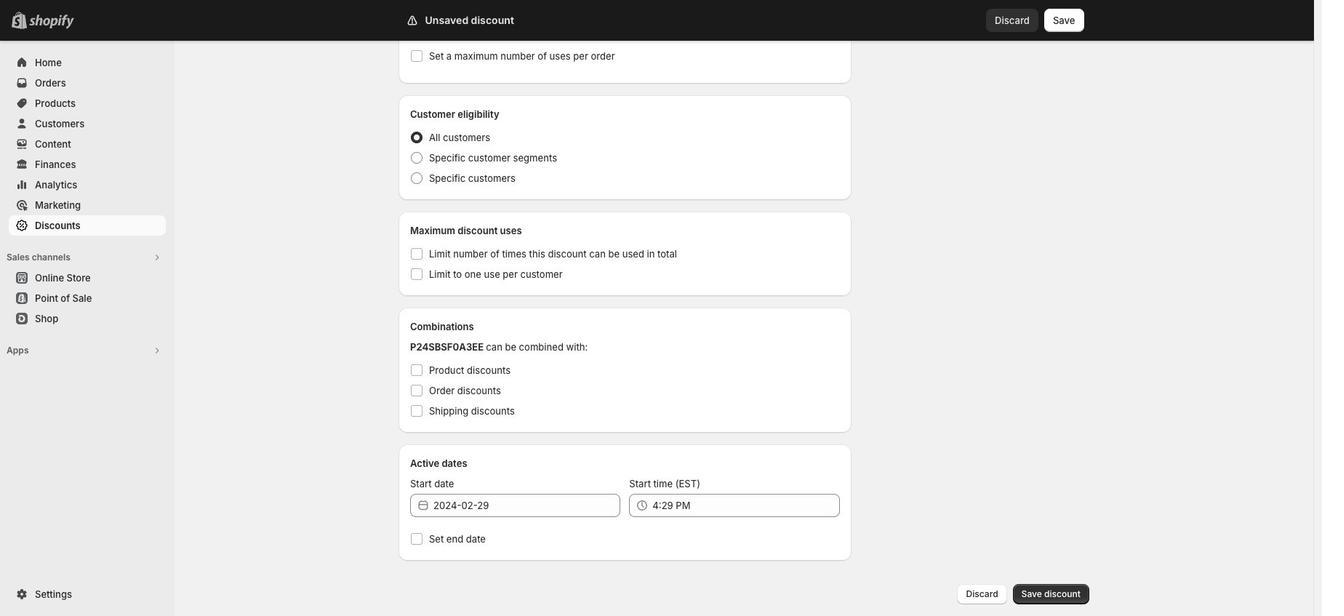 Task type: vqa. For each thing, say whether or not it's contained in the screenshot.
dialog
no



Task type: describe. For each thing, give the bounding box(es) containing it.
YYYY-MM-DD text field
[[434, 494, 621, 517]]

Enter time text field
[[653, 494, 840, 517]]



Task type: locate. For each thing, give the bounding box(es) containing it.
shopify image
[[29, 15, 74, 29]]



